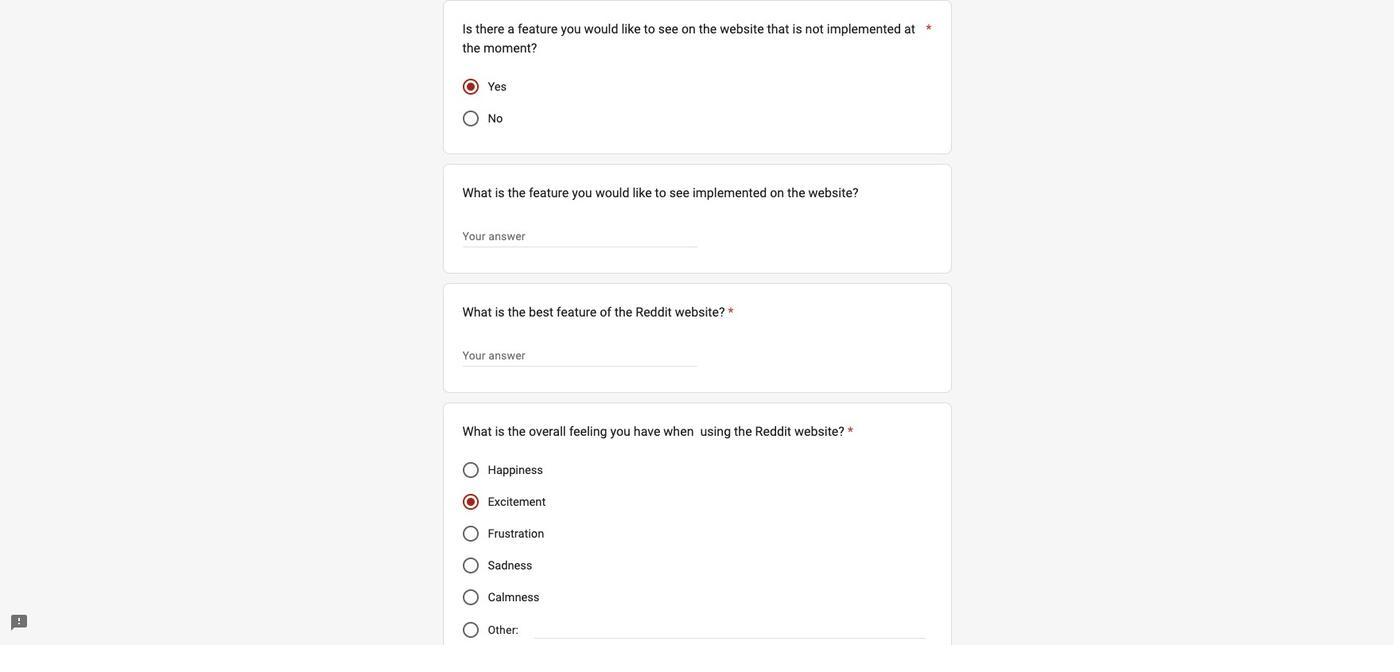 Task type: describe. For each thing, give the bounding box(es) containing it.
have
[[634, 424, 661, 440]]

is inside the is there a feature you would like to see on the website that is not implemented at the moment?
[[793, 22, 803, 37]]

to for on
[[644, 22, 656, 37]]

excitement
[[488, 495, 546, 510]]

2 vertical spatial *
[[848, 424, 854, 440]]

see for implemented
[[670, 186, 690, 201]]

0 vertical spatial reddit
[[636, 305, 672, 320]]

heading for yes
[[463, 20, 932, 58]]

1 vertical spatial website?
[[675, 305, 725, 320]]

implemented inside the is there a feature you would like to see on the website that is not implemented at the moment?
[[827, 22, 902, 37]]

you for the
[[572, 186, 593, 201]]

see for on
[[659, 22, 679, 37]]

0 vertical spatial website?
[[809, 186, 859, 201]]

like for implemented
[[633, 186, 652, 201]]

yes
[[488, 80, 507, 94]]

would for on
[[585, 22, 619, 37]]

required question element for is there a feature you would like to see on the website that is not implemented at the moment?
[[923, 20, 932, 58]]

overall
[[529, 424, 566, 440]]

1 horizontal spatial reddit
[[756, 424, 792, 440]]

feature for the
[[529, 186, 569, 201]]

no
[[488, 112, 503, 126]]

of
[[600, 305, 612, 320]]

calmness
[[488, 591, 540, 605]]

sadness
[[488, 559, 533, 573]]

yes image
[[467, 83, 475, 91]]

0 horizontal spatial implemented
[[693, 186, 767, 201]]

happiness image
[[463, 463, 479, 479]]

best
[[529, 305, 554, 320]]

Excitement radio
[[463, 494, 479, 510]]

you for a
[[561, 22, 581, 37]]

calmness image
[[463, 590, 479, 606]]

No radio
[[463, 111, 479, 127]]

feature for a
[[518, 22, 558, 37]]

website
[[720, 22, 764, 37]]

is for what is the overall feeling you have when  using the reddit website? *
[[495, 424, 505, 440]]

Happiness radio
[[463, 463, 479, 479]]

not
[[806, 22, 824, 37]]



Task type: vqa. For each thing, say whether or not it's contained in the screenshot.
"IMPLEMENTED" in the IS THERE A FEATURE YOU WOULD LIKE TO SEE ON THE WEBSITE THAT IS NOT IMPLEMENTED AT THE MOMENT?
yes



Task type: locate. For each thing, give the bounding box(es) containing it.
implemented
[[827, 22, 902, 37], [693, 186, 767, 201]]

1 horizontal spatial required question element
[[845, 423, 854, 442]]

2 vertical spatial required question element
[[845, 423, 854, 442]]

2 vertical spatial you
[[611, 424, 631, 440]]

you up what is the feature you would like to see implemented on the website? text box
[[572, 186, 593, 201]]

you left the have
[[611, 424, 631, 440]]

frustration image
[[463, 526, 479, 542]]

1 vertical spatial see
[[670, 186, 690, 201]]

*
[[927, 22, 932, 37], [729, 305, 734, 320], [848, 424, 854, 440]]

1 heading from the top
[[463, 20, 932, 58]]

feature inside the is there a feature you would like to see on the website that is not implemented at the moment?
[[518, 22, 558, 37]]

feature right a
[[518, 22, 558, 37]]

is left "not"
[[793, 22, 803, 37]]

to for implemented
[[655, 186, 667, 201]]

see
[[659, 22, 679, 37], [670, 186, 690, 201]]

2 what from the top
[[463, 305, 492, 320]]

0 vertical spatial on
[[682, 22, 696, 37]]

1 what from the top
[[463, 186, 492, 201]]

None text field
[[463, 346, 697, 366]]

when
[[664, 424, 694, 440]]

required question element for what is the overall feeling you have when  using the reddit website?
[[845, 423, 854, 442]]

like inside the is there a feature you would like to see on the website that is not implemented at the moment?
[[622, 22, 641, 37]]

1 vertical spatial required question element
[[725, 303, 734, 323]]

1 vertical spatial like
[[633, 186, 652, 201]]

you
[[561, 22, 581, 37], [572, 186, 593, 201], [611, 424, 631, 440]]

1 horizontal spatial implemented
[[827, 22, 902, 37]]

what left best
[[463, 305, 492, 320]]

feature up what is the feature you would like to see implemented on the website? text box
[[529, 186, 569, 201]]

happiness
[[488, 463, 543, 478]]

* inside required question element
[[927, 22, 932, 37]]

1 vertical spatial *
[[729, 305, 734, 320]]

1 vertical spatial feature
[[529, 186, 569, 201]]

is left best
[[495, 305, 505, 320]]

is up happiness
[[495, 424, 505, 440]]

to
[[644, 22, 656, 37], [655, 186, 667, 201]]

0 vertical spatial you
[[561, 22, 581, 37]]

reddit
[[636, 305, 672, 320], [756, 424, 792, 440]]

like
[[622, 22, 641, 37], [633, 186, 652, 201]]

what
[[463, 186, 492, 201], [463, 305, 492, 320], [463, 424, 492, 440]]

1 vertical spatial what
[[463, 305, 492, 320]]

is there a feature you would like to see on the website that is not implemented at the moment?
[[463, 22, 916, 56]]

is down no
[[495, 186, 505, 201]]

2 vertical spatial what
[[463, 424, 492, 440]]

2 vertical spatial feature
[[557, 305, 597, 320]]

2 vertical spatial heading
[[463, 423, 854, 442]]

1 vertical spatial you
[[572, 186, 593, 201]]

1 horizontal spatial *
[[848, 424, 854, 440]]

1 vertical spatial on
[[770, 186, 785, 201]]

0 horizontal spatial *
[[729, 305, 734, 320]]

1 vertical spatial heading
[[463, 303, 734, 323]]

you right a
[[561, 22, 581, 37]]

2 heading from the top
[[463, 303, 734, 323]]

that
[[768, 22, 790, 37]]

0 vertical spatial *
[[927, 22, 932, 37]]

excitement image
[[467, 498, 475, 506]]

0 vertical spatial required question element
[[923, 20, 932, 58]]

moment?
[[484, 41, 537, 56]]

website?
[[809, 186, 859, 201], [675, 305, 725, 320], [795, 424, 845, 440]]

what up happiness option
[[463, 424, 492, 440]]

0 vertical spatial like
[[622, 22, 641, 37]]

you inside the is there a feature you would like to see on the website that is not implemented at the moment?
[[561, 22, 581, 37]]

required question element for what is the best feature of the reddit website?
[[725, 303, 734, 323]]

would for implemented
[[596, 186, 630, 201]]

no image
[[463, 111, 479, 127]]

0 vertical spatial would
[[585, 22, 619, 37]]

Other: radio
[[463, 623, 479, 638]]

at
[[905, 22, 916, 37]]

on
[[682, 22, 696, 37], [770, 186, 785, 201]]

would inside the is there a feature you would like to see on the website that is not implemented at the moment?
[[585, 22, 619, 37]]

1 vertical spatial reddit
[[756, 424, 792, 440]]

sadness image
[[463, 558, 479, 574]]

what is the feature you would like to see implemented on the website?
[[463, 186, 859, 201]]

a
[[508, 22, 515, 37]]

0 vertical spatial implemented
[[827, 22, 902, 37]]

heading containing is there a feature you would like to see on the website that is not implemented at the moment?
[[463, 20, 932, 58]]

the
[[699, 22, 717, 37], [463, 41, 481, 56], [508, 186, 526, 201], [788, 186, 806, 201], [508, 305, 526, 320], [615, 305, 633, 320], [508, 424, 526, 440], [735, 424, 752, 440]]

what is the best feature of the reddit website? *
[[463, 305, 734, 320]]

0 horizontal spatial required question element
[[725, 303, 734, 323]]

0 horizontal spatial reddit
[[636, 305, 672, 320]]

required question element
[[923, 20, 932, 58], [725, 303, 734, 323], [845, 423, 854, 442]]

0 vertical spatial heading
[[463, 20, 932, 58]]

to inside the is there a feature you would like to see on the website that is not implemented at the moment?
[[644, 22, 656, 37]]

0 vertical spatial feature
[[518, 22, 558, 37]]

is
[[793, 22, 803, 37], [495, 186, 505, 201], [495, 305, 505, 320], [495, 424, 505, 440]]

1 horizontal spatial on
[[770, 186, 785, 201]]

1 vertical spatial would
[[596, 186, 630, 201]]

other:
[[488, 624, 519, 637]]

3 heading from the top
[[463, 423, 854, 442]]

see inside the is there a feature you would like to see on the website that is not implemented at the moment?
[[659, 22, 679, 37]]

Sadness radio
[[463, 558, 479, 574]]

is
[[463, 22, 473, 37]]

0 vertical spatial see
[[659, 22, 679, 37]]

Frustration radio
[[463, 526, 479, 542]]

what is the overall feeling you have when  using the reddit website? *
[[463, 424, 854, 440]]

heading
[[463, 20, 932, 58], [463, 303, 734, 323], [463, 423, 854, 442]]

0 vertical spatial what
[[463, 186, 492, 201]]

frustration
[[488, 527, 544, 541]]

is for what is the feature you would like to see implemented on the website?
[[495, 186, 505, 201]]

Calmness radio
[[463, 590, 479, 606]]

heading containing what is the best feature of the reddit website?
[[463, 303, 734, 323]]

feeling
[[569, 424, 608, 440]]

on inside the is there a feature you would like to see on the website that is not implemented at the moment?
[[682, 22, 696, 37]]

heading for happiness
[[463, 423, 854, 442]]

is for what is the best feature of the reddit website? *
[[495, 305, 505, 320]]

what down no option
[[463, 186, 492, 201]]

2 horizontal spatial required question element
[[923, 20, 932, 58]]

there
[[476, 22, 505, 37]]

Other response text field
[[535, 620, 926, 638]]

like for on
[[622, 22, 641, 37]]

2 vertical spatial website?
[[795, 424, 845, 440]]

what for what is the best feature of the reddit website? *
[[463, 305, 492, 320]]

what for what is the feature you would like to see implemented on the website?
[[463, 186, 492, 201]]

3 what from the top
[[463, 424, 492, 440]]

feature left of
[[557, 305, 597, 320]]

would
[[585, 22, 619, 37], [596, 186, 630, 201]]

What is the feature you would like to see implemented on the website? text field
[[463, 227, 697, 246]]

1 vertical spatial to
[[655, 186, 667, 201]]

2 horizontal spatial *
[[927, 22, 932, 37]]

0 vertical spatial to
[[644, 22, 656, 37]]

what for what is the overall feeling you have when  using the reddit website? *
[[463, 424, 492, 440]]

Yes radio
[[463, 79, 479, 95]]

1 vertical spatial implemented
[[693, 186, 767, 201]]

heading containing what is the overall feeling you have when  using the reddit website?
[[463, 423, 854, 442]]

feature
[[518, 22, 558, 37], [529, 186, 569, 201], [557, 305, 597, 320]]

0 horizontal spatial on
[[682, 22, 696, 37]]



